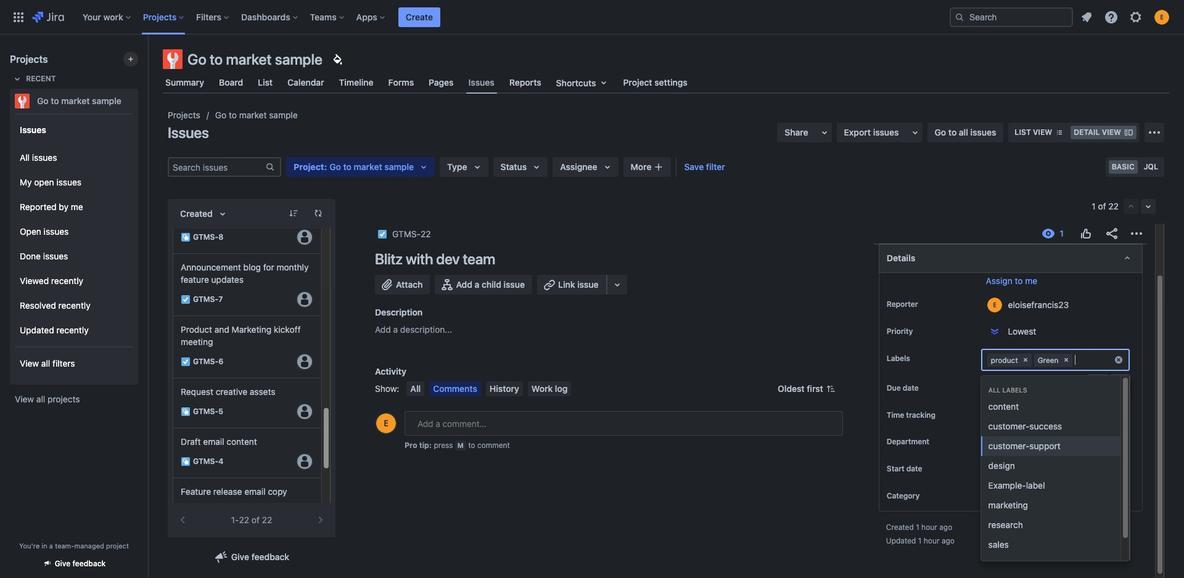 Task type: vqa. For each thing, say whether or not it's contained in the screenshot.
default in the choose an icon dialog
no



Task type: locate. For each thing, give the bounding box(es) containing it.
gtms-4
[[193, 458, 224, 467]]

project settings link
[[621, 72, 690, 94]]

go to market sample down list link
[[215, 110, 298, 120]]

0 vertical spatial me
[[71, 202, 83, 212]]

give feedback down 1-22 of 22
[[231, 552, 290, 563]]

0 horizontal spatial issue
[[504, 280, 525, 290]]

issues up all issues
[[20, 124, 46, 135]]

1 vertical spatial go to market sample
[[37, 96, 121, 106]]

updates
[[211, 275, 244, 285]]

project inside project settings 'link'
[[624, 77, 653, 88]]

me for reported by me
[[71, 202, 83, 212]]

go to market sample link
[[10, 89, 133, 114], [215, 108, 298, 123]]

to inside button
[[1016, 276, 1024, 286]]

issues down all issues link
[[56, 177, 82, 187]]

0 horizontal spatial add
[[375, 325, 391, 335]]

1 horizontal spatial give feedback button
[[207, 548, 297, 568]]

add to starred image
[[135, 94, 149, 109]]

2 group from the top
[[15, 142, 133, 347]]

issue right 'link'
[[578, 280, 599, 290]]

all right the open export issues dropdown icon
[[960, 127, 969, 138]]

tab list
[[156, 72, 1177, 94]]

0 horizontal spatial all
[[20, 152, 30, 163]]

go right the open export issues dropdown icon
[[935, 127, 947, 138]]

set background color image
[[330, 52, 345, 67]]

1 horizontal spatial give feedback
[[231, 552, 290, 563]]

issues up the viewed recently
[[43, 251, 68, 261]]

project for project settings
[[624, 77, 653, 88]]

projects down summary link
[[168, 110, 200, 120]]

reports
[[510, 77, 542, 88]]

history button
[[486, 382, 523, 397]]

task image left gtms-6
[[181, 357, 191, 367]]

1 view from the left
[[1034, 128, 1053, 137]]

1 sub task image from the top
[[181, 233, 191, 243]]

projects right work
[[143, 11, 177, 22]]

0 vertical spatial add
[[456, 280, 473, 290]]

give feedback button down 1-22 of 22
[[207, 548, 297, 568]]

1 vertical spatial updated
[[887, 537, 917, 546]]

creative
[[216, 387, 248, 397]]

updated down resolved
[[20, 325, 54, 335]]

0 horizontal spatial email
[[203, 437, 224, 447]]

go to market sample link down recent on the top left
[[10, 89, 133, 114]]

1 vertical spatial email
[[245, 487, 266, 497]]

created left order by image
[[180, 209, 213, 219]]

2 sub task image from the top
[[181, 457, 191, 467]]

1 of 22
[[1093, 201, 1119, 212]]

1 horizontal spatial created
[[887, 524, 914, 533]]

to
[[210, 51, 223, 68], [51, 96, 59, 106], [229, 110, 237, 120], [949, 127, 957, 138], [343, 162, 352, 172], [1016, 276, 1024, 286], [469, 441, 476, 451]]

2 customer- from the top
[[989, 441, 1030, 452]]

0 vertical spatial none
[[987, 383, 1008, 394]]

none for department
[[987, 437, 1008, 448]]

gtms- left copy link to issue image at the top
[[392, 229, 421, 239]]

sample
[[275, 51, 323, 68], [92, 96, 121, 106], [269, 110, 298, 120], [385, 162, 414, 172]]

2 horizontal spatial all
[[989, 387, 1001, 394]]

to right the open export issues dropdown icon
[[949, 127, 957, 138]]

go to market sample link down list link
[[215, 108, 298, 123]]

1 horizontal spatial email
[[245, 487, 266, 497]]

Search field
[[950, 7, 1074, 27]]

date right start
[[907, 465, 923, 474]]

history
[[490, 384, 520, 394]]

details
[[887, 253, 916, 264]]

0 horizontal spatial project
[[294, 162, 324, 172]]

project for project : go to market sample
[[294, 162, 324, 172]]

market right the :
[[354, 162, 382, 172]]

issues up open in the left top of the page
[[32, 152, 57, 163]]

comments
[[433, 384, 478, 394]]

0 horizontal spatial give feedback
[[55, 560, 106, 569]]

view right detail in the right of the page
[[1103, 128, 1122, 137]]

gtms- down meeting
[[193, 358, 219, 367]]

1 vertical spatial sub task image
[[181, 457, 191, 467]]

market up all issues link
[[61, 96, 90, 106]]

issue inside 'button'
[[504, 280, 525, 290]]

2 vertical spatial a
[[49, 542, 53, 550]]

reports link
[[507, 72, 544, 94]]

1 vertical spatial all
[[41, 358, 50, 369]]

profile image of eloisefrancis23 image
[[376, 414, 396, 434]]

1 vertical spatial created
[[887, 524, 914, 533]]

request
[[181, 387, 213, 397]]

project up 'refresh' image
[[294, 162, 324, 172]]

add a child issue
[[456, 280, 525, 290]]

draft
[[181, 437, 201, 447]]

cancel labels image
[[1116, 380, 1126, 390]]

all for projects
[[36, 394, 45, 405]]

gtms-6
[[193, 358, 224, 367]]

menu bar
[[404, 382, 574, 397]]

gtms- down created dropdown button
[[193, 233, 219, 242]]

a down description
[[393, 325, 398, 335]]

help image
[[1105, 10, 1119, 24]]

all
[[960, 127, 969, 138], [41, 358, 50, 369], [36, 394, 45, 405]]

recently down the done issues link
[[51, 276, 83, 286]]

0 vertical spatial email
[[203, 437, 224, 447]]

1-22 of 22
[[231, 515, 272, 526]]

blitz with dev team
[[375, 251, 496, 268]]

view left projects
[[15, 394, 34, 405]]

0 vertical spatial sub task image
[[181, 233, 191, 243]]

add a description...
[[375, 325, 453, 335]]

market down list link
[[239, 110, 267, 120]]

your profile and settings image
[[1155, 10, 1170, 24]]

meeting
[[181, 337, 213, 347]]

assign to me
[[987, 276, 1038, 286]]

all left projects
[[36, 394, 45, 405]]

gtms- right sub task image
[[193, 408, 219, 417]]

research
[[989, 520, 1024, 531]]

0 vertical spatial date
[[903, 384, 919, 393]]

sub task image down draft
[[181, 457, 191, 467]]

issues down the projects link
[[168, 124, 209, 141]]

issue inside button
[[578, 280, 599, 290]]

a inside 'button'
[[475, 280, 480, 290]]

copy
[[268, 487, 287, 497]]

go
[[188, 51, 207, 68], [37, 96, 49, 106], [215, 110, 227, 120], [935, 127, 947, 138], [330, 162, 341, 172]]

0 vertical spatial created
[[180, 209, 213, 219]]

0 vertical spatial project
[[624, 77, 653, 88]]

0 vertical spatial all
[[960, 127, 969, 138]]

customer- for success
[[989, 421, 1030, 432]]

created down category
[[887, 524, 914, 533]]

issues right export on the right top of page
[[874, 127, 899, 138]]

add inside 'button'
[[456, 280, 473, 290]]

your
[[83, 11, 101, 22]]

1 horizontal spatial project
[[624, 77, 653, 88]]

to up board
[[210, 51, 223, 68]]

1 horizontal spatial add
[[456, 280, 473, 290]]

go to market sample down recent on the top left
[[37, 96, 121, 106]]

project left settings
[[624, 77, 653, 88]]

all left labels
[[989, 387, 1001, 394]]

example-label
[[989, 481, 1046, 491]]

1 group from the top
[[15, 114, 133, 384]]

list right the go to all issues
[[1015, 128, 1032, 137]]

0 horizontal spatial content
[[227, 437, 257, 447]]

all inside group
[[41, 358, 50, 369]]

0 horizontal spatial created
[[180, 209, 213, 219]]

collapse recent projects image
[[10, 72, 25, 86]]

tab list containing issues
[[156, 72, 1177, 94]]

export
[[845, 127, 871, 138]]

1 horizontal spatial give
[[231, 552, 249, 563]]

group containing all issues
[[15, 142, 133, 347]]

gtms- down draft email content
[[193, 458, 219, 467]]

project
[[624, 77, 653, 88], [294, 162, 324, 172]]

2 none from the top
[[987, 437, 1008, 448]]

0 horizontal spatial issues
[[20, 124, 46, 135]]

0 vertical spatial list
[[258, 77, 273, 88]]

1 customer- from the top
[[989, 421, 1030, 432]]

none up example-
[[987, 464, 1008, 475]]

0 horizontal spatial task image
[[181, 357, 191, 367]]

2 horizontal spatial a
[[475, 280, 480, 290]]

gtms- right task icon
[[193, 295, 219, 305]]

0 horizontal spatial list
[[258, 77, 273, 88]]

open
[[20, 226, 41, 237]]

green
[[1038, 356, 1059, 365]]

announcement blog for monthly feature updates
[[181, 262, 309, 285]]

filters button
[[193, 7, 234, 27]]

ago
[[940, 524, 953, 533], [942, 537, 955, 546]]

22 up with
[[421, 229, 431, 239]]

1 vertical spatial me
[[1026, 276, 1038, 286]]

2 view from the left
[[1103, 128, 1122, 137]]

1 horizontal spatial me
[[1026, 276, 1038, 286]]

give feedback down you're in a team-managed project
[[55, 560, 106, 569]]

due
[[887, 384, 901, 393]]

3 none from the top
[[987, 464, 1008, 475]]

projects link
[[168, 108, 200, 123]]

email left copy
[[245, 487, 266, 497]]

1 vertical spatial of
[[252, 515, 260, 526]]

group
[[15, 114, 133, 384], [15, 142, 133, 347]]

board
[[219, 77, 243, 88]]

task image
[[181, 295, 191, 305]]

all inside button
[[411, 384, 421, 394]]

projects up recent on the top left
[[10, 54, 48, 65]]

created
[[180, 209, 213, 219], [887, 524, 914, 533]]

recently for updated recently
[[56, 325, 89, 335]]

add left child
[[456, 280, 473, 290]]

0 horizontal spatial me
[[71, 202, 83, 212]]

date left due date pin to top. only you can see pinned fields. image
[[903, 384, 919, 393]]

none for due date
[[987, 383, 1008, 394]]

1 horizontal spatial content
[[989, 402, 1020, 412]]

0 horizontal spatial view
[[1034, 128, 1053, 137]]

1 vertical spatial date
[[907, 465, 923, 474]]

Add a comment… field
[[405, 412, 844, 436]]

issues down reported by me
[[44, 226, 69, 237]]

calendar link
[[285, 72, 327, 94]]

1 horizontal spatial all
[[411, 384, 421, 394]]

customer- up design
[[989, 441, 1030, 452]]

0 vertical spatial recently
[[51, 276, 83, 286]]

created inside created 1 hour ago updated 1 hour ago
[[887, 524, 914, 533]]

details element
[[879, 244, 1144, 273]]

sub task image inside gtms-8 link
[[181, 233, 191, 243]]

1 vertical spatial none
[[987, 437, 1008, 448]]

view left filters
[[20, 358, 39, 369]]

date for due date
[[903, 384, 919, 393]]

issues inside "button"
[[874, 127, 899, 138]]

none up design
[[987, 437, 1008, 448]]

label
[[1027, 481, 1046, 491]]

to right the :
[[343, 162, 352, 172]]

view all filters
[[20, 358, 75, 369]]

5
[[219, 408, 223, 417]]

viewed
[[20, 276, 49, 286]]

go right the :
[[330, 162, 341, 172]]

1 issue from the left
[[504, 280, 525, 290]]

no time logged
[[987, 412, 1047, 423]]

view left detail in the right of the page
[[1034, 128, 1053, 137]]

example-
[[989, 481, 1027, 491]]

done issues
[[20, 251, 68, 261]]

1 vertical spatial recently
[[58, 300, 91, 311]]

description...
[[400, 325, 453, 335]]

give down team-
[[55, 560, 71, 569]]

settings image
[[1129, 10, 1144, 24]]

all for all labels
[[989, 387, 1001, 394]]

1 horizontal spatial issues
[[168, 124, 209, 141]]

feedback down managed
[[73, 560, 106, 569]]

issues right pages
[[469, 77, 495, 88]]

a
[[475, 280, 480, 290], [393, 325, 398, 335], [49, 542, 53, 550]]

resolved recently
[[20, 300, 91, 311]]

feedback
[[252, 552, 290, 563], [73, 560, 106, 569]]

feedback down 1-22 of 22
[[252, 552, 290, 563]]

2 vertical spatial projects
[[168, 110, 200, 120]]

0 vertical spatial a
[[475, 280, 480, 290]]

1 vertical spatial project
[[294, 162, 324, 172]]

give feedback for rightmost 'give feedback' button
[[231, 552, 290, 563]]

recently for viewed recently
[[51, 276, 83, 286]]

1 horizontal spatial task image
[[378, 230, 388, 239]]

of up share icon
[[1099, 201, 1107, 212]]

me right by
[[71, 202, 83, 212]]

2 vertical spatial recently
[[56, 325, 89, 335]]

7
[[219, 295, 223, 305]]

draft email content
[[181, 437, 257, 447]]

all right show:
[[411, 384, 421, 394]]

sub task image left gtms-8
[[181, 233, 191, 243]]

go to market sample up list link
[[188, 51, 323, 68]]

filters
[[196, 11, 222, 22]]

core
[[987, 491, 1006, 502]]

a right in
[[49, 542, 53, 550]]

jira image
[[32, 10, 64, 24], [32, 10, 64, 24]]

list right board
[[258, 77, 273, 88]]

1 vertical spatial a
[[393, 325, 398, 335]]

all left filters
[[41, 358, 50, 369]]

customer- up customer-support
[[989, 421, 1030, 432]]

by
[[59, 202, 69, 212]]

1 vertical spatial list
[[1015, 128, 1032, 137]]

recently
[[51, 276, 83, 286], [58, 300, 91, 311], [56, 325, 89, 335]]

recently for resolved recently
[[58, 300, 91, 311]]

Search issues text field
[[169, 159, 265, 176]]

issue right child
[[504, 280, 525, 290]]

give feedback button down you're in a team-managed project
[[35, 554, 113, 575]]

0 horizontal spatial a
[[49, 542, 53, 550]]

to right assign
[[1016, 276, 1024, 286]]

0 vertical spatial content
[[989, 402, 1020, 412]]

task image up blitz
[[378, 230, 388, 239]]

1 horizontal spatial issue
[[578, 280, 599, 290]]

reported
[[20, 202, 57, 212]]

1 vertical spatial task image
[[181, 357, 191, 367]]

updated inside created 1 hour ago updated 1 hour ago
[[887, 537, 917, 546]]

configure link
[[1064, 520, 1136, 540]]

banner
[[0, 0, 1185, 35]]

sub task image
[[181, 233, 191, 243], [181, 457, 191, 467]]

managed
[[74, 542, 104, 550]]

content
[[989, 402, 1020, 412], [227, 437, 257, 447]]

search image
[[955, 12, 965, 22]]

give down 1-
[[231, 552, 249, 563]]

created inside created dropdown button
[[180, 209, 213, 219]]

1 vertical spatial customer-
[[989, 441, 1030, 452]]

recently down the viewed recently link
[[58, 300, 91, 311]]

import and bulk change issues image
[[1148, 125, 1163, 140]]

task image
[[378, 230, 388, 239], [181, 357, 191, 367]]

22 down copy
[[262, 515, 272, 526]]

activity
[[375, 367, 407, 377]]

0 vertical spatial updated
[[20, 325, 54, 335]]

a left child
[[475, 280, 480, 290]]

marketing
[[232, 325, 272, 335]]

0 vertical spatial customer-
[[989, 421, 1030, 432]]

2 issue from the left
[[578, 280, 599, 290]]

work
[[532, 384, 553, 394]]

apps button
[[353, 7, 390, 27]]

2 vertical spatial none
[[987, 464, 1008, 475]]

viewed recently link
[[15, 269, 133, 294]]

1 horizontal spatial list
[[1015, 128, 1032, 137]]

in
[[42, 542, 47, 550]]

assignee
[[887, 258, 920, 267]]

1 vertical spatial add
[[375, 325, 391, 335]]

issues
[[874, 127, 899, 138], [971, 127, 997, 138], [32, 152, 57, 163], [56, 177, 82, 187], [44, 226, 69, 237], [43, 251, 68, 261]]

2 vertical spatial all
[[36, 394, 45, 405]]

feature
[[181, 275, 209, 285]]

refresh image
[[314, 209, 323, 218]]

0 vertical spatial of
[[1099, 201, 1107, 212]]

recently down resolved recently link
[[56, 325, 89, 335]]

0 vertical spatial projects
[[143, 11, 177, 22]]

0 horizontal spatial of
[[252, 515, 260, 526]]

me for assign to me
[[1026, 276, 1038, 286]]

updated down category
[[887, 537, 917, 546]]

me down "unassigned"
[[1026, 276, 1038, 286]]

teams button
[[307, 7, 349, 27]]

1 none from the top
[[987, 383, 1008, 394]]

gtms-
[[392, 229, 421, 239], [193, 233, 219, 242], [193, 295, 219, 305], [193, 358, 219, 367], [193, 408, 219, 417], [193, 458, 219, 467]]

email up gtms-4
[[203, 437, 224, 447]]

1 horizontal spatial view
[[1103, 128, 1122, 137]]

order by image
[[215, 207, 230, 222]]

blitz
[[375, 251, 403, 268]]

add down description
[[375, 325, 391, 335]]

none down product
[[987, 383, 1008, 394]]

me inside button
[[1026, 276, 1038, 286]]

clear image
[[1062, 355, 1072, 365]]

of right 1-
[[252, 515, 260, 526]]

1 horizontal spatial a
[[393, 325, 398, 335]]

projects inside popup button
[[143, 11, 177, 22]]

go up summary at the left top of the page
[[188, 51, 207, 68]]

of
[[1099, 201, 1107, 212], [252, 515, 260, 526]]

pages
[[429, 77, 454, 88]]

1 horizontal spatial updated
[[887, 537, 917, 546]]

all up my
[[20, 152, 30, 163]]

0 vertical spatial view
[[20, 358, 39, 369]]

success
[[1030, 421, 1063, 432]]

open export issues dropdown image
[[908, 125, 923, 140]]

gtms- for 8
[[193, 233, 219, 242]]

1 vertical spatial view
[[15, 394, 34, 405]]

to down board link
[[229, 110, 237, 120]]

type
[[447, 162, 467, 172]]

dev
[[436, 251, 460, 268]]

22 down feature release email copy
[[239, 515, 249, 526]]



Task type: describe. For each thing, give the bounding box(es) containing it.
add for add a description...
[[375, 325, 391, 335]]

0 vertical spatial 1
[[1093, 201, 1097, 212]]

0 horizontal spatial updated
[[20, 325, 54, 335]]

0 vertical spatial go to market sample
[[188, 51, 323, 68]]

0 vertical spatial task image
[[378, 230, 388, 239]]

updated recently link
[[15, 318, 133, 343]]

list for list
[[258, 77, 273, 88]]

list for list view
[[1015, 128, 1032, 137]]

2 horizontal spatial issues
[[469, 77, 495, 88]]

to right m
[[469, 441, 476, 451]]

appswitcher icon image
[[11, 10, 26, 24]]

press
[[434, 441, 453, 451]]

product
[[181, 325, 212, 335]]

go down recent on the top left
[[37, 96, 49, 106]]

a for child
[[475, 280, 480, 290]]

create button
[[399, 7, 441, 27]]

create project image
[[126, 54, 136, 64]]

issues left the list view
[[971, 127, 997, 138]]

0 horizontal spatial give feedback button
[[35, 554, 113, 575]]

0 vertical spatial hour
[[922, 524, 938, 533]]

list view
[[1015, 128, 1053, 137]]

logged
[[1020, 412, 1047, 423]]

0 horizontal spatial go to market sample link
[[10, 89, 133, 114]]

time tracking
[[887, 411, 936, 420]]

comment
[[478, 441, 510, 451]]

reported by me link
[[15, 195, 133, 220]]

for
[[263, 262, 274, 273]]

pages link
[[427, 72, 456, 94]]

m
[[458, 442, 464, 450]]

primary element
[[7, 0, 950, 34]]

list link
[[256, 72, 275, 94]]

configure
[[1088, 524, 1129, 535]]

group containing issues
[[15, 114, 133, 384]]

22 up share icon
[[1109, 201, 1119, 212]]

filter
[[707, 162, 726, 172]]

banner containing your work
[[0, 0, 1185, 35]]

request creative assets
[[181, 387, 276, 397]]

export issues button
[[837, 123, 923, 143]]

projects for "projects" popup button
[[143, 11, 177, 22]]

newest first image
[[826, 384, 836, 394]]

add for add a child issue
[[456, 280, 473, 290]]

due date
[[887, 384, 919, 393]]

date for start date
[[907, 465, 923, 474]]

pro tip: press m to comment
[[405, 441, 510, 451]]

view for view all filters
[[20, 358, 39, 369]]

sort descending image
[[289, 209, 299, 218]]

menu bar containing all
[[404, 382, 574, 397]]

2 vertical spatial 1
[[919, 537, 922, 546]]

timeline link
[[337, 72, 376, 94]]

6
[[219, 358, 224, 367]]

all for all
[[411, 384, 421, 394]]

1 vertical spatial content
[[227, 437, 257, 447]]

all for all issues
[[20, 152, 30, 163]]

gtms- for 5
[[193, 408, 219, 417]]

reporter pin to top. only you can see pinned fields. image
[[921, 300, 931, 310]]

category
[[887, 492, 920, 501]]

8
[[219, 233, 224, 242]]

view for view all projects
[[15, 394, 34, 405]]

to down recent on the top left
[[51, 96, 59, 106]]

type button
[[440, 157, 488, 177]]

gtms- for 22
[[392, 229, 421, 239]]

you're
[[19, 542, 40, 550]]

filters
[[52, 358, 75, 369]]

detail view
[[1075, 128, 1122, 137]]

ux
[[989, 560, 998, 570]]

release
[[213, 487, 242, 497]]

priority pin to top. only you can see pinned fields. image
[[916, 327, 926, 337]]

sales
[[989, 540, 1010, 550]]

eloisefrancis23
[[1009, 300, 1070, 310]]

open issues link
[[15, 220, 133, 244]]

open
[[34, 177, 54, 187]]

team-
[[55, 542, 74, 550]]

customer-support
[[989, 441, 1061, 452]]

projects button
[[139, 7, 189, 27]]

created for created
[[180, 209, 213, 219]]

done issues link
[[15, 244, 133, 269]]

projects
[[48, 394, 80, 405]]

show:
[[375, 384, 400, 394]]

open issues
[[20, 226, 69, 237]]

done
[[20, 251, 41, 261]]

labels
[[887, 354, 911, 363]]

gtms-8
[[193, 233, 224, 242]]

gtms-22 link
[[392, 227, 431, 242]]

feature release email copy
[[181, 487, 287, 497]]

oldest
[[778, 384, 805, 394]]

lowest
[[1009, 326, 1037, 337]]

project : go to market sample
[[294, 162, 414, 172]]

calendar
[[288, 77, 324, 88]]

sidebar navigation image
[[135, 49, 162, 74]]

0 horizontal spatial feedback
[[73, 560, 106, 569]]

apps
[[357, 11, 378, 22]]

created for created 1 hour ago updated 1 hour ago
[[887, 524, 914, 533]]

gtms- for 7
[[193, 295, 219, 305]]

a for description...
[[393, 325, 398, 335]]

tip:
[[419, 441, 432, 451]]

sample up calendar
[[275, 51, 323, 68]]

4
[[219, 458, 224, 467]]

sub task image for gtms-4
[[181, 457, 191, 467]]

shortcuts
[[556, 77, 596, 88]]

product and marketing kickoff meeting
[[181, 325, 301, 347]]

project
[[106, 542, 129, 550]]

team
[[463, 251, 496, 268]]

attach
[[396, 280, 423, 290]]

vote options: no one has voted for this issue yet. image
[[1079, 226, 1094, 241]]

give feedback for leftmost 'give feedback' button
[[55, 560, 106, 569]]

product
[[992, 356, 1019, 365]]

pro
[[405, 441, 418, 451]]

issues for done issues
[[43, 251, 68, 261]]

none for start date
[[987, 464, 1008, 475]]

view for detail view
[[1103, 128, 1122, 137]]

create
[[406, 11, 433, 22]]

updated recently
[[20, 325, 89, 335]]

all issues link
[[15, 146, 133, 170]]

with
[[406, 251, 433, 268]]

market up list link
[[226, 51, 272, 68]]

sub task image for gtms-8
[[181, 233, 191, 243]]

2 vertical spatial go to market sample
[[215, 110, 298, 120]]

due date pin to top. only you can see pinned fields. image
[[922, 384, 932, 394]]

1 vertical spatial hour
[[924, 537, 940, 546]]

all button
[[407, 382, 425, 397]]

child
[[482, 280, 502, 290]]

labels pin to top. only you can see pinned fields. image
[[913, 354, 923, 364]]

design
[[989, 461, 1016, 471]]

gtms-5
[[193, 408, 223, 417]]

all for filters
[[41, 358, 50, 369]]

my open issues
[[20, 177, 82, 187]]

timeline
[[339, 77, 374, 88]]

customer- for support
[[989, 441, 1030, 452]]

and
[[215, 325, 230, 335]]

1 vertical spatial 1
[[917, 524, 920, 533]]

dashboards button
[[238, 7, 303, 27]]

0 vertical spatial ago
[[940, 524, 953, 533]]

share image
[[1105, 226, 1120, 241]]

1 horizontal spatial of
[[1099, 201, 1107, 212]]

summary link
[[163, 72, 207, 94]]

board link
[[217, 72, 246, 94]]

issues for all issues
[[32, 152, 57, 163]]

tracking
[[907, 411, 936, 420]]

gtms-22
[[392, 229, 431, 239]]

priority
[[887, 327, 914, 336]]

gtms- for 6
[[193, 358, 219, 367]]

created button
[[173, 204, 237, 224]]

0 horizontal spatial give
[[55, 560, 71, 569]]

marketing
[[989, 500, 1029, 511]]

1 horizontal spatial go to market sample link
[[215, 108, 298, 123]]

view for list view
[[1034, 128, 1053, 137]]

clear image
[[1115, 355, 1124, 365]]

issues for open issues
[[44, 226, 69, 237]]

1 vertical spatial projects
[[10, 54, 48, 65]]

dashboards
[[241, 11, 290, 22]]

issues for export issues
[[874, 127, 899, 138]]

actions image
[[1130, 226, 1145, 241]]

add a child issue button
[[435, 275, 533, 295]]

time
[[887, 411, 905, 420]]

my
[[20, 177, 32, 187]]

gtms- for 4
[[193, 458, 219, 467]]

clear image
[[1021, 355, 1031, 365]]

projects for the projects link
[[168, 110, 200, 120]]

notifications image
[[1080, 10, 1095, 24]]

sample left the type
[[385, 162, 414, 172]]

copy link to issue image
[[429, 229, 439, 239]]

1 horizontal spatial feedback
[[252, 552, 290, 563]]

work log button
[[528, 382, 572, 397]]

sub task image
[[181, 407, 191, 417]]

sample left the add to starred icon
[[92, 96, 121, 106]]

:
[[324, 162, 327, 172]]

sample down list link
[[269, 110, 298, 120]]

1 vertical spatial ago
[[942, 537, 955, 546]]

go down board link
[[215, 110, 227, 120]]

export issues
[[845, 127, 899, 138]]

department pin to top. only you can see pinned fields. image
[[932, 438, 942, 448]]



